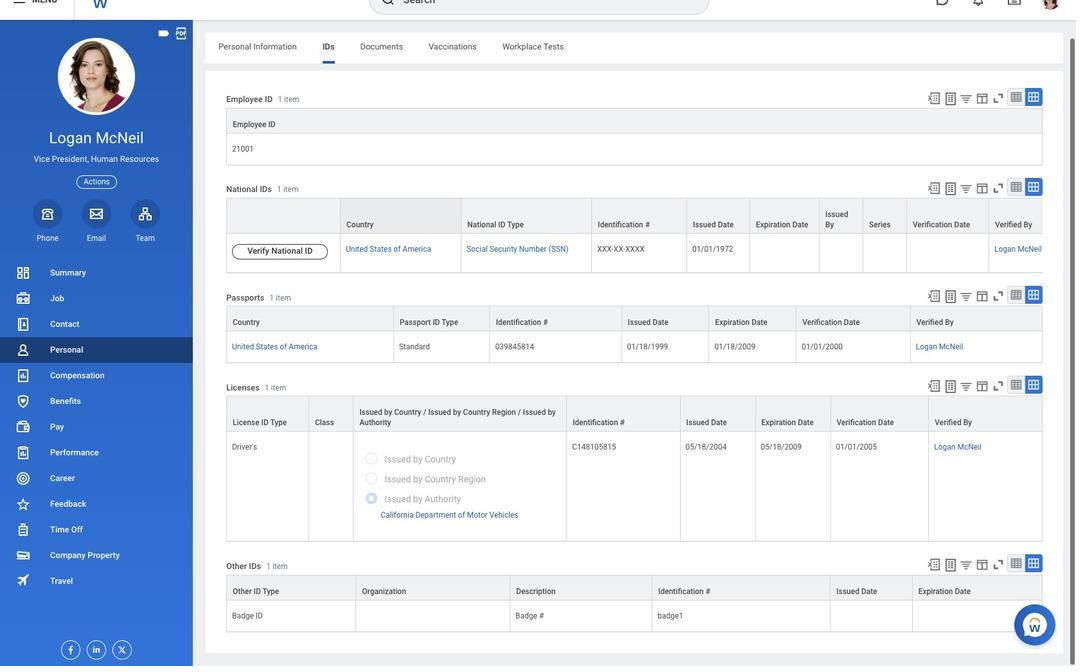 Task type: describe. For each thing, give the bounding box(es) containing it.
vaccinations
[[429, 42, 477, 51]]

country button inside column header
[[341, 199, 461, 234]]

export to worksheets image for 1
[[943, 290, 959, 305]]

verification date column header
[[907, 198, 990, 235]]

social
[[467, 245, 488, 254]]

licenses
[[226, 383, 260, 393]]

item inside 'passports 1 item'
[[276, 294, 291, 303]]

by for issued by country
[[413, 455, 423, 465]]

issued by button
[[820, 199, 863, 234]]

states for leftmost united states of america link
[[256, 343, 278, 352]]

united states of america link inside the verify national id row
[[346, 243, 431, 254]]

id for employee id
[[268, 120, 276, 129]]

employee id
[[233, 120, 276, 129]]

1 / from the left
[[423, 409, 426, 418]]

2 vertical spatial verification date
[[837, 419, 894, 428]]

export to excel image for licenses
[[927, 380, 941, 394]]

item inside licenses 1 item
[[271, 384, 286, 393]]

facebook image
[[62, 642, 76, 656]]

expiration date column header
[[750, 198, 820, 235]]

table image for employee id
[[1010, 91, 1023, 104]]

class
[[315, 419, 334, 428]]

personal for personal
[[50, 345, 83, 355]]

other id type button
[[227, 576, 356, 600]]

human
[[91, 154, 118, 164]]

time off image
[[15, 523, 31, 538]]

department
[[416, 511, 456, 520]]

team link
[[131, 199, 160, 244]]

issued inside "popup button"
[[826, 210, 849, 219]]

compensation link
[[0, 363, 193, 389]]

license
[[233, 419, 260, 428]]

organization button
[[356, 576, 510, 600]]

badge for badge #
[[516, 612, 538, 621]]

information
[[253, 42, 297, 51]]

travel image
[[15, 573, 31, 589]]

driver's element
[[232, 441, 257, 452]]

by for issued by country region
[[413, 475, 423, 485]]

job
[[50, 294, 64, 303]]

company property
[[50, 551, 120, 561]]

travel
[[50, 577, 73, 586]]

company
[[50, 551, 86, 561]]

type for national id type
[[507, 221, 524, 230]]

passport
[[400, 319, 431, 328]]

class button
[[309, 397, 353, 432]]

0 vertical spatial logan mcneil link
[[995, 243, 1042, 254]]

number
[[519, 245, 547, 254]]

compensation
[[50, 371, 105, 381]]

email
[[87, 234, 106, 243]]

actions button
[[77, 175, 117, 189]]

mail image
[[89, 206, 104, 222]]

identification up 039845814
[[496, 319, 541, 328]]

export to worksheets image for 1
[[943, 380, 959, 395]]

badge id element
[[232, 609, 263, 621]]

0 horizontal spatial united states of america link
[[232, 340, 318, 352]]

company property link
[[0, 543, 193, 569]]

select to filter grid data image for other ids
[[959, 559, 974, 573]]

social security number (ssn) link
[[467, 243, 569, 254]]

verification inside column header
[[913, 221, 953, 230]]

actions
[[84, 177, 110, 186]]

click to view/edit grid preferences image
[[975, 181, 990, 196]]

toolbar for licenses
[[921, 376, 1043, 396]]

table image for other ids
[[1010, 558, 1023, 571]]

america for leftmost united states of america link
[[289, 343, 318, 352]]

profile logan mcneil image
[[1040, 0, 1061, 12]]

of for leftmost united states of america link
[[280, 343, 287, 352]]

fullscreen image for 1
[[992, 380, 1006, 394]]

row containing other id type
[[226, 575, 1043, 601]]

workday assistant region
[[1015, 600, 1061, 646]]

row containing badge id
[[226, 601, 1043, 632]]

national id type column header
[[462, 198, 592, 235]]

other for id
[[233, 587, 252, 596]]

motor
[[467, 511, 488, 520]]

issued date button inside column header
[[687, 199, 750, 234]]

1 vertical spatial verified by button
[[911, 307, 1042, 331]]

0 vertical spatial verified by button
[[990, 199, 1076, 234]]

passports
[[226, 293, 265, 303]]

country column header
[[341, 198, 462, 235]]

2 vertical spatial verification
[[837, 419, 876, 428]]

select to filter grid data image for employee id
[[959, 92, 974, 105]]

vice
[[34, 154, 50, 164]]

united for leftmost united states of america link
[[232, 343, 254, 352]]

license id type button
[[227, 397, 309, 432]]

type for license id type
[[270, 419, 287, 428]]

resources
[[120, 154, 159, 164]]

employee id 1 item
[[226, 95, 299, 104]]

benefits
[[50, 397, 81, 406]]

expand table image for other ids
[[1028, 558, 1040, 571]]

click to view/edit grid preferences image for passports
[[975, 290, 990, 304]]

mcneil inside the verify national id row
[[1018, 245, 1042, 254]]

navigation pane region
[[0, 20, 193, 667]]

email button
[[82, 199, 111, 244]]

passports 1 item
[[226, 293, 291, 303]]

standard
[[399, 343, 430, 352]]

workplace tests
[[503, 42, 564, 51]]

workplace
[[503, 42, 542, 51]]

national id type
[[467, 221, 524, 230]]

career image
[[15, 471, 31, 487]]

1 vertical spatial logan mcneil link
[[916, 340, 963, 352]]

select to filter grid data image for passports
[[959, 290, 974, 304]]

1 for employee id
[[278, 95, 282, 104]]

05/18/2009
[[761, 443, 802, 452]]

identification up badge1
[[659, 587, 704, 596]]

item for national ids
[[283, 185, 299, 194]]

national for id
[[467, 221, 497, 230]]

feedback
[[50, 500, 86, 509]]

expand table image for 1
[[1028, 379, 1040, 392]]

series
[[869, 221, 891, 230]]

personal image
[[15, 343, 31, 358]]

compensation image
[[15, 368, 31, 384]]

# inside popup button
[[645, 221, 650, 230]]

id inside button
[[305, 246, 313, 256]]

xxxx
[[625, 245, 645, 254]]

phone
[[37, 234, 59, 243]]

identification # up c148105815
[[573, 419, 625, 428]]

id for passport id type
[[433, 319, 440, 328]]

team logan mcneil element
[[131, 233, 160, 244]]

list containing summary
[[0, 260, 193, 595]]

1 vertical spatial region
[[458, 475, 486, 485]]

click to view/edit grid preferences image for employee id
[[975, 91, 990, 105]]

verify national id button
[[232, 244, 328, 260]]

pay link
[[0, 415, 193, 440]]

social security number (ssn)
[[467, 245, 569, 254]]

employee for employee id 1 item
[[226, 95, 263, 104]]

row containing issued by
[[226, 198, 1076, 235]]

expiration date inside expiration date column header
[[756, 221, 809, 230]]

notifications large image
[[972, 0, 985, 6]]

personal for personal information
[[219, 42, 251, 51]]

of for united states of america link within the verify national id row
[[394, 245, 401, 254]]

email logan mcneil element
[[82, 233, 111, 244]]

select to filter grid data image for licenses
[[959, 380, 974, 394]]

national id type button
[[462, 199, 592, 234]]

passport id type
[[400, 319, 458, 328]]

job link
[[0, 286, 193, 312]]

national ids 1 item
[[226, 185, 299, 194]]

time off
[[50, 525, 83, 535]]

2 / from the left
[[518, 409, 521, 418]]

issued by country region
[[385, 475, 486, 485]]

company property image
[[15, 548, 31, 564]]

1 vertical spatial verification date
[[803, 319, 860, 328]]

linkedin image
[[87, 642, 102, 655]]

identification up c148105815
[[573, 419, 618, 428]]

expiration inside column header
[[756, 221, 791, 230]]

performance
[[50, 448, 99, 458]]

export to excel image for id
[[927, 91, 941, 105]]

country inside country column header
[[347, 221, 374, 230]]

united states of america for united states of america link within the verify national id row
[[346, 245, 431, 254]]

id for other id type
[[254, 587, 261, 596]]

xxx-
[[597, 245, 614, 254]]

x image
[[113, 642, 127, 656]]

issued by country / issued by country region / issued by authority button
[[354, 397, 566, 432]]

phone image
[[39, 206, 57, 222]]

pay
[[50, 422, 64, 432]]

row containing country
[[226, 306, 1043, 332]]

table image
[[1010, 181, 1023, 194]]

table image for passports
[[1010, 289, 1023, 302]]

1 vertical spatial verification
[[803, 319, 842, 328]]

type for passport id type
[[442, 319, 458, 328]]

01/01/2005
[[836, 443, 877, 452]]

1 inside 'passports 1 item'
[[270, 294, 274, 303]]

california department of motor vehicles
[[381, 511, 519, 520]]

summary link
[[0, 260, 193, 286]]

logan mcneil inside navigation pane region
[[49, 129, 144, 147]]

off
[[71, 525, 83, 535]]

feedback link
[[0, 492, 193, 518]]

documents
[[360, 42, 403, 51]]

05/18/2004
[[686, 443, 727, 452]]

1 inside licenses 1 item
[[265, 384, 269, 393]]

(ssn)
[[549, 245, 569, 254]]

benefits link
[[0, 389, 193, 415]]

1 vertical spatial country button
[[227, 307, 393, 331]]

america for united states of america link within the verify national id row
[[403, 245, 431, 254]]

export to worksheets image for id
[[943, 91, 959, 107]]

other for ids
[[226, 562, 247, 572]]

2 vertical spatial verified by button
[[929, 397, 1042, 432]]

identification # button inside column header
[[592, 199, 687, 234]]

property
[[88, 551, 120, 561]]

pay image
[[15, 420, 31, 435]]

21001
[[232, 145, 254, 154]]

2 vertical spatial verified
[[935, 419, 962, 428]]

team
[[136, 234, 155, 243]]

united for united states of america link within the verify national id row
[[346, 245, 368, 254]]

california department of motor vehicles link
[[381, 509, 519, 520]]

other id type
[[233, 587, 279, 596]]

vice president, human resources
[[34, 154, 159, 164]]



Task type: locate. For each thing, give the bounding box(es) containing it.
0 vertical spatial america
[[403, 245, 431, 254]]

badge down the other id type
[[232, 612, 254, 621]]

0 vertical spatial export to excel image
[[927, 181, 941, 196]]

logan inside the verify national id row
[[995, 245, 1016, 254]]

1 horizontal spatial america
[[403, 245, 431, 254]]

0 horizontal spatial personal
[[50, 345, 83, 355]]

fullscreen image for id
[[992, 91, 1006, 105]]

issued by authority
[[385, 495, 461, 505]]

issued by column header
[[820, 198, 864, 235]]

id inside column header
[[498, 221, 506, 230]]

item right passports
[[276, 294, 291, 303]]

security
[[490, 245, 517, 254]]

verification right the "series" column header
[[913, 221, 953, 230]]

0 vertical spatial verified by
[[995, 221, 1033, 230]]

employee inside employee id popup button
[[233, 120, 266, 129]]

export to excel image for 1
[[927, 290, 941, 304]]

1 vertical spatial export to worksheets image
[[943, 380, 959, 395]]

1 up the other id type
[[266, 563, 271, 572]]

id for badge id
[[256, 612, 263, 621]]

by
[[826, 221, 834, 230], [1024, 221, 1033, 230], [945, 319, 954, 328], [964, 419, 972, 428]]

0 vertical spatial export to excel image
[[927, 91, 941, 105]]

expand table image for national ids
[[1028, 181, 1040, 194]]

01/18/2009
[[715, 343, 756, 352]]

national inside national id type popup button
[[467, 221, 497, 230]]

issued
[[826, 210, 849, 219], [693, 221, 716, 230], [628, 319, 651, 328], [360, 409, 382, 418], [428, 409, 451, 418], [523, 409, 546, 418], [686, 419, 709, 428], [385, 455, 411, 465], [385, 475, 411, 485], [385, 495, 411, 505], [837, 587, 860, 596]]

1 fullscreen image from the top
[[992, 181, 1006, 196]]

xxx-xx-xxxx
[[597, 245, 645, 254]]

1 vertical spatial verified
[[917, 319, 943, 328]]

0 horizontal spatial region
[[458, 475, 486, 485]]

2 horizontal spatial national
[[467, 221, 497, 230]]

logan inside navigation pane region
[[49, 129, 92, 147]]

1 down information
[[278, 95, 282, 104]]

fullscreen image
[[992, 181, 1006, 196], [992, 290, 1006, 304]]

phone button
[[33, 199, 62, 244]]

performance image
[[15, 446, 31, 461]]

date
[[718, 221, 734, 230], [793, 221, 809, 230], [955, 221, 971, 230], [653, 319, 669, 328], [752, 319, 768, 328], [844, 319, 860, 328], [711, 419, 727, 428], [798, 419, 814, 428], [878, 419, 894, 428], [862, 587, 878, 596], [955, 587, 971, 596]]

of
[[394, 245, 401, 254], [280, 343, 287, 352], [458, 511, 465, 520]]

id up badge id "element"
[[254, 587, 261, 596]]

time off link
[[0, 518, 193, 543]]

logan mcneil inside the verify national id row
[[995, 245, 1042, 254]]

1 for national ids
[[277, 185, 281, 194]]

verification date button up 01/01/2000
[[797, 307, 910, 331]]

ids for national ids
[[260, 185, 272, 194]]

1 vertical spatial export to excel image
[[927, 380, 941, 394]]

ids
[[323, 42, 335, 51], [260, 185, 272, 194], [249, 562, 261, 572]]

row
[[226, 198, 1076, 235], [226, 306, 1043, 332], [226, 332, 1043, 364], [226, 396, 1043, 432], [226, 432, 1043, 542], [226, 575, 1043, 601], [226, 601, 1043, 632]]

1 horizontal spatial /
[[518, 409, 521, 418]]

series column header
[[864, 198, 907, 235]]

2 vertical spatial verification date button
[[831, 397, 929, 432]]

0 vertical spatial verification date
[[913, 221, 971, 230]]

id right license
[[261, 419, 269, 428]]

type inside "popup button"
[[263, 587, 279, 596]]

states inside the verify national id row
[[370, 245, 392, 254]]

issued date
[[693, 221, 734, 230], [628, 319, 669, 328], [686, 419, 727, 428], [837, 587, 878, 596]]

1 inside other ids 1 item
[[266, 563, 271, 572]]

1 export to excel image from the top
[[927, 91, 941, 105]]

id right verify
[[305, 246, 313, 256]]

1 horizontal spatial states
[[370, 245, 392, 254]]

identification # column header
[[592, 198, 687, 235]]

fullscreen image for 1
[[992, 290, 1006, 304]]

verification date
[[913, 221, 971, 230], [803, 319, 860, 328], [837, 419, 894, 428]]

personal information
[[219, 42, 297, 51]]

type inside column header
[[507, 221, 524, 230]]

01/18/1999
[[627, 343, 668, 352]]

tag image
[[157, 26, 171, 41]]

0 horizontal spatial /
[[423, 409, 426, 418]]

verified by
[[995, 221, 1033, 230], [917, 319, 954, 328], [935, 419, 972, 428]]

1 vertical spatial national
[[467, 221, 497, 230]]

united up licenses
[[232, 343, 254, 352]]

united states of america inside the verify national id row
[[346, 245, 431, 254]]

1 vertical spatial export to worksheets image
[[943, 290, 959, 305]]

1 vertical spatial expand table image
[[1028, 289, 1040, 302]]

toolbar for employee id
[[921, 88, 1043, 108]]

click to view/edit grid preferences image for other ids
[[975, 558, 990, 573]]

export to excel image for national ids
[[927, 181, 941, 196]]

type right license
[[270, 419, 287, 428]]

0 vertical spatial verification
[[913, 221, 953, 230]]

1 vertical spatial verified by
[[917, 319, 954, 328]]

fullscreen image
[[992, 91, 1006, 105], [992, 380, 1006, 394], [992, 558, 1006, 573]]

united states of america up licenses 1 item
[[232, 343, 318, 352]]

5 row from the top
[[226, 432, 1043, 542]]

1 vertical spatial fullscreen image
[[992, 290, 1006, 304]]

standard element
[[399, 340, 430, 352]]

other up the other id type
[[226, 562, 247, 572]]

1 horizontal spatial region
[[492, 409, 516, 418]]

1 horizontal spatial united
[[346, 245, 368, 254]]

item for employee id
[[284, 95, 299, 104]]

expand table image
[[1028, 91, 1040, 104], [1028, 379, 1040, 392]]

1 horizontal spatial united states of america link
[[346, 243, 431, 254]]

badge1
[[658, 612, 683, 621]]

travel link
[[0, 569, 193, 595]]

type
[[507, 221, 524, 230], [442, 319, 458, 328], [270, 419, 287, 428], [263, 587, 279, 596]]

item inside employee id 1 item
[[284, 95, 299, 104]]

by inside the issued by
[[826, 221, 834, 230]]

6 row from the top
[[226, 575, 1043, 601]]

performance link
[[0, 440, 193, 466]]

by for issued by authority
[[413, 495, 423, 505]]

3 row from the top
[[226, 332, 1043, 364]]

2 vertical spatial verified by
[[935, 419, 972, 428]]

1 vertical spatial personal
[[50, 345, 83, 355]]

type up social security number (ssn) link
[[507, 221, 524, 230]]

01/01/1972
[[693, 245, 734, 254]]

badge #
[[516, 612, 544, 621]]

1 vertical spatial verification date button
[[797, 307, 910, 331]]

0 vertical spatial fullscreen image
[[992, 181, 1006, 196]]

2 vertical spatial export to worksheets image
[[943, 558, 959, 574]]

export to worksheets image
[[943, 91, 959, 107], [943, 290, 959, 305], [943, 558, 959, 574]]

2 vertical spatial fullscreen image
[[992, 558, 1006, 573]]

1
[[278, 95, 282, 104], [277, 185, 281, 194], [270, 294, 274, 303], [265, 384, 269, 393], [266, 563, 271, 572]]

id up security in the left of the page
[[498, 221, 506, 230]]

table image for licenses
[[1010, 379, 1023, 392]]

2 vertical spatial of
[[458, 511, 465, 520]]

1 inside national ids 1 item
[[277, 185, 281, 194]]

verification date up 01/01/2005
[[837, 419, 894, 428]]

license id type
[[233, 419, 287, 428]]

1 vertical spatial united
[[232, 343, 254, 352]]

identification up xxx-xx-xxxx
[[598, 221, 643, 230]]

employee for employee id
[[233, 120, 266, 129]]

issued date inside popup button
[[693, 221, 734, 230]]

national inside verify national id button
[[271, 246, 303, 256]]

0 vertical spatial personal
[[219, 42, 251, 51]]

1 vertical spatial america
[[289, 343, 318, 352]]

1 horizontal spatial badge
[[516, 612, 538, 621]]

0 horizontal spatial united
[[232, 343, 254, 352]]

view team image
[[138, 206, 153, 222]]

personal left information
[[219, 42, 251, 51]]

personal inside tab list
[[219, 42, 251, 51]]

passport id type button
[[394, 307, 490, 331]]

2 vertical spatial expand table image
[[1028, 558, 1040, 571]]

issued by country / issued by country region / issued by authority
[[360, 409, 556, 428]]

verify national id
[[248, 246, 313, 256]]

2 vertical spatial export to excel image
[[927, 558, 941, 573]]

by
[[384, 409, 392, 418], [453, 409, 461, 418], [548, 409, 556, 418], [413, 455, 423, 465], [413, 475, 423, 485], [413, 495, 423, 505]]

toolbar for other ids
[[921, 555, 1043, 575]]

authority right class popup button
[[360, 419, 391, 428]]

search image
[[380, 0, 396, 7]]

0 vertical spatial expand table image
[[1028, 181, 1040, 194]]

0 vertical spatial united states of america
[[346, 245, 431, 254]]

united states of america for leftmost united states of america link
[[232, 343, 318, 352]]

job image
[[15, 291, 31, 307]]

0 vertical spatial states
[[370, 245, 392, 254]]

1 vertical spatial united states of america link
[[232, 340, 318, 352]]

0 horizontal spatial states
[[256, 343, 278, 352]]

fullscreen image for ids
[[992, 181, 1006, 196]]

0 vertical spatial authority
[[360, 419, 391, 428]]

0 vertical spatial national
[[226, 185, 258, 194]]

2 vertical spatial logan mcneil link
[[934, 441, 982, 452]]

fullscreen image for ids
[[992, 558, 1006, 573]]

of for california department of motor vehicles 'link'
[[458, 511, 465, 520]]

verification date button
[[907, 199, 989, 234], [797, 307, 910, 331], [831, 397, 929, 432]]

item inside national ids 1 item
[[283, 185, 299, 194]]

mcneil inside navigation pane region
[[96, 129, 144, 147]]

2 horizontal spatial of
[[458, 511, 465, 520]]

c148105815
[[572, 443, 616, 452]]

0 vertical spatial region
[[492, 409, 516, 418]]

export to worksheets image for ids
[[943, 181, 959, 197]]

1 horizontal spatial of
[[394, 245, 401, 254]]

2 fullscreen image from the top
[[992, 290, 1006, 304]]

1 horizontal spatial national
[[271, 246, 303, 256]]

select to filter grid data image for national ids
[[959, 182, 974, 196]]

expand table image
[[1028, 181, 1040, 194], [1028, 289, 1040, 302], [1028, 558, 1040, 571]]

states for united states of america link within the verify national id row
[[370, 245, 392, 254]]

ids for other ids
[[249, 562, 261, 572]]

0 vertical spatial export to worksheets image
[[943, 91, 959, 107]]

type down other ids 1 item
[[263, 587, 279, 596]]

1 vertical spatial united states of america
[[232, 343, 318, 352]]

expiration date
[[756, 221, 809, 230], [715, 319, 768, 328], [762, 419, 814, 428], [919, 587, 971, 596]]

california
[[381, 511, 414, 520]]

7 row from the top
[[226, 601, 1043, 632]]

039845814
[[495, 343, 534, 352]]

id inside "popup button"
[[254, 587, 261, 596]]

ids up the other id type
[[249, 562, 261, 572]]

verify
[[248, 246, 269, 256]]

1 badge from the left
[[232, 612, 254, 621]]

description button
[[511, 576, 652, 600]]

view printable version (pdf) image
[[174, 26, 188, 41]]

0 horizontal spatial badge
[[232, 612, 254, 621]]

summary image
[[15, 266, 31, 281]]

0 vertical spatial verified
[[995, 221, 1022, 230]]

select to filter grid data image
[[959, 92, 974, 105], [959, 182, 974, 196], [959, 290, 974, 304], [959, 380, 974, 394], [959, 559, 974, 573]]

personal
[[219, 42, 251, 51], [50, 345, 83, 355]]

states down country column header
[[370, 245, 392, 254]]

employee up 21001
[[233, 120, 266, 129]]

benefits image
[[15, 394, 31, 410]]

verification date inside column header
[[913, 221, 971, 230]]

badge down description
[[516, 612, 538, 621]]

0 vertical spatial ids
[[323, 42, 335, 51]]

badge for badge id
[[232, 612, 254, 621]]

united states of america
[[346, 245, 431, 254], [232, 343, 318, 352]]

tab list containing personal information
[[206, 33, 1064, 64]]

0 vertical spatial united states of america link
[[346, 243, 431, 254]]

country button
[[341, 199, 461, 234], [227, 307, 393, 331]]

career
[[50, 474, 75, 484]]

justify image
[[12, 0, 27, 7]]

item up license id type popup button
[[271, 384, 286, 393]]

2 vertical spatial national
[[271, 246, 303, 256]]

badge inside "element"
[[232, 612, 254, 621]]

driver's
[[232, 443, 257, 452]]

verification up 01/01/2005
[[837, 419, 876, 428]]

time
[[50, 525, 69, 535]]

1 inside employee id 1 item
[[278, 95, 282, 104]]

item inside other ids 1 item
[[273, 563, 288, 572]]

2 badge from the left
[[516, 612, 538, 621]]

ids left documents
[[323, 42, 335, 51]]

series button
[[864, 199, 907, 234]]

region
[[492, 409, 516, 418], [458, 475, 486, 485]]

1 horizontal spatial personal
[[219, 42, 251, 51]]

0 vertical spatial country button
[[341, 199, 461, 234]]

america inside the verify national id row
[[403, 245, 431, 254]]

issued date button
[[687, 199, 750, 234], [622, 307, 709, 331], [681, 397, 755, 432], [831, 576, 912, 600]]

identification inside column header
[[598, 221, 643, 230]]

#
[[645, 221, 650, 230], [543, 319, 548, 328], [620, 419, 625, 428], [706, 587, 711, 596], [539, 612, 544, 621]]

verified
[[995, 221, 1022, 230], [917, 319, 943, 328], [935, 419, 962, 428]]

authority up california department of motor vehicles 'link'
[[425, 495, 461, 505]]

national
[[226, 185, 258, 194], [467, 221, 497, 230], [271, 246, 303, 256]]

0 vertical spatial expand table image
[[1028, 91, 1040, 104]]

date inside popup button
[[718, 221, 734, 230]]

personal link
[[0, 338, 193, 363]]

item
[[284, 95, 299, 104], [283, 185, 299, 194], [276, 294, 291, 303], [271, 384, 286, 393], [273, 563, 288, 572]]

personal down contact
[[50, 345, 83, 355]]

list
[[0, 260, 193, 595]]

2 vertical spatial ids
[[249, 562, 261, 572]]

export to worksheets image for ids
[[943, 558, 959, 574]]

export to excel image for other ids
[[927, 558, 941, 573]]

identification # inside identification # popup button
[[598, 221, 650, 230]]

id down employee id 1 item
[[268, 120, 276, 129]]

0 horizontal spatial united states of america
[[232, 343, 318, 352]]

inbox large image
[[1008, 0, 1021, 6]]

id inside "element"
[[256, 612, 263, 621]]

other inside "popup button"
[[233, 587, 252, 596]]

table image
[[1010, 91, 1023, 104], [1010, 289, 1023, 302], [1010, 379, 1023, 392], [1010, 558, 1023, 571]]

1 vertical spatial other
[[233, 587, 252, 596]]

of up licenses 1 item
[[280, 343, 287, 352]]

id up the employee id
[[265, 95, 273, 104]]

states up licenses 1 item
[[256, 343, 278, 352]]

verification date button inside column header
[[907, 199, 989, 234]]

1 row from the top
[[226, 198, 1076, 235]]

1 up verify national id
[[277, 185, 281, 194]]

verification date button up 01/01/2005
[[831, 397, 929, 432]]

feedback image
[[15, 497, 31, 512]]

issued by country
[[385, 455, 456, 465]]

id for national id type
[[498, 221, 506, 230]]

0 vertical spatial united
[[346, 245, 368, 254]]

ids up verify
[[260, 185, 272, 194]]

row containing issued by country / issued by country region / issued by authority
[[226, 396, 1043, 432]]

issued date column header
[[687, 198, 750, 235]]

of down country column header
[[394, 245, 401, 254]]

/
[[423, 409, 426, 418], [518, 409, 521, 418]]

click to view/edit grid preferences image
[[975, 91, 990, 105], [975, 290, 990, 304], [975, 380, 990, 394], [975, 558, 990, 573]]

toolbar
[[921, 88, 1043, 108], [921, 178, 1043, 198], [921, 286, 1043, 306], [921, 376, 1043, 396], [921, 555, 1043, 575]]

region inside issued by country / issued by country region / issued by authority
[[492, 409, 516, 418]]

of left motor
[[458, 511, 465, 520]]

1 vertical spatial employee
[[233, 120, 266, 129]]

1 horizontal spatial united states of america
[[346, 245, 431, 254]]

tab list
[[206, 33, 1064, 64]]

national right verify
[[271, 246, 303, 256]]

4 row from the top
[[226, 396, 1043, 432]]

2 export to excel image from the top
[[927, 290, 941, 304]]

row containing united states of america
[[226, 332, 1043, 364]]

id right passport
[[433, 319, 440, 328]]

employee id button
[[227, 109, 1042, 133]]

expand table image for id
[[1028, 91, 1040, 104]]

toolbar for passports
[[921, 286, 1043, 306]]

identification # button
[[592, 199, 687, 234], [490, 307, 622, 331], [567, 397, 680, 432], [653, 576, 830, 600]]

0 horizontal spatial america
[[289, 343, 318, 352]]

0 vertical spatial employee
[[226, 95, 263, 104]]

summary
[[50, 268, 86, 278]]

01/01/2000
[[802, 343, 843, 352]]

tests
[[544, 42, 564, 51]]

contact link
[[0, 312, 193, 338]]

united states of america link down country column header
[[346, 243, 431, 254]]

other up badge id "element"
[[233, 587, 252, 596]]

0 horizontal spatial authority
[[360, 419, 391, 428]]

item up verify national id
[[283, 185, 299, 194]]

1 right passports
[[270, 294, 274, 303]]

id down the other id type
[[256, 612, 263, 621]]

1 vertical spatial authority
[[425, 495, 461, 505]]

item down information
[[284, 95, 299, 104]]

1 vertical spatial states
[[256, 343, 278, 352]]

banner
[[0, 0, 1076, 20]]

description
[[516, 587, 556, 596]]

authority inside issued by country / issued by country region / issued by authority
[[360, 419, 391, 428]]

click to view/edit grid preferences image for licenses
[[975, 380, 990, 394]]

united states of america down country column header
[[346, 245, 431, 254]]

verification date up 01/01/2000
[[803, 319, 860, 328]]

export to excel image
[[927, 91, 941, 105], [927, 290, 941, 304]]

country
[[347, 221, 374, 230], [233, 319, 260, 328], [394, 409, 421, 418], [463, 409, 490, 418], [425, 455, 456, 465], [425, 475, 456, 485]]

expiration date button inside expiration date column header
[[750, 199, 819, 234]]

export to worksheets image
[[943, 181, 959, 197], [943, 380, 959, 395]]

verified by button
[[990, 199, 1076, 234], [911, 307, 1042, 331], [929, 397, 1042, 432]]

id for employee id 1 item
[[265, 95, 273, 104]]

identification # up xxx-xx-xxxx
[[598, 221, 650, 230]]

national down 21001
[[226, 185, 258, 194]]

verification date button down click to view/edit grid preferences image
[[907, 199, 989, 234]]

export to excel image
[[927, 181, 941, 196], [927, 380, 941, 394], [927, 558, 941, 573]]

other
[[226, 562, 247, 572], [233, 587, 252, 596]]

1 vertical spatial export to excel image
[[927, 290, 941, 304]]

national for ids
[[226, 185, 258, 194]]

item for other ids
[[273, 563, 288, 572]]

0 vertical spatial fullscreen image
[[992, 91, 1006, 105]]

1 for other ids
[[266, 563, 271, 572]]

toolbar for national ids
[[921, 178, 1043, 198]]

Search Workday  search field
[[403, 0, 683, 14]]

personal inside 'link'
[[50, 345, 83, 355]]

0 horizontal spatial national
[[226, 185, 258, 194]]

united down country column header
[[346, 245, 368, 254]]

type for other id type
[[263, 587, 279, 596]]

vehicles
[[490, 511, 519, 520]]

1 vertical spatial ids
[[260, 185, 272, 194]]

1 right licenses
[[265, 384, 269, 393]]

united states of america link up licenses 1 item
[[232, 340, 318, 352]]

identification # up badge1
[[659, 587, 711, 596]]

0 vertical spatial of
[[394, 245, 401, 254]]

contact image
[[15, 317, 31, 332]]

type right passport
[[442, 319, 458, 328]]

verify national id row
[[226, 234, 1076, 273]]

0 vertical spatial verification date button
[[907, 199, 989, 234]]

1 vertical spatial fullscreen image
[[992, 380, 1006, 394]]

row containing issued by country
[[226, 432, 1043, 542]]

verification up 01/01/2000
[[803, 319, 842, 328]]

cell
[[750, 234, 820, 273], [820, 234, 864, 273], [864, 234, 907, 273], [907, 234, 990, 273], [309, 432, 354, 542], [356, 601, 511, 632], [831, 601, 913, 632], [913, 601, 1043, 632]]

employee id row
[[226, 108, 1043, 134]]

0 vertical spatial other
[[226, 562, 247, 572]]

organization
[[362, 587, 406, 596]]

employee
[[226, 95, 263, 104], [233, 120, 266, 129]]

national up social
[[467, 221, 497, 230]]

0 horizontal spatial of
[[280, 343, 287, 352]]

employee up the employee id
[[226, 95, 263, 104]]

states
[[370, 245, 392, 254], [256, 343, 278, 352]]

1 vertical spatial expand table image
[[1028, 379, 1040, 392]]

phone logan mcneil element
[[33, 233, 62, 244]]

verification
[[913, 221, 953, 230], [803, 319, 842, 328], [837, 419, 876, 428]]

issued by
[[826, 210, 849, 230]]

id for license id type
[[261, 419, 269, 428]]

0 vertical spatial export to worksheets image
[[943, 181, 959, 197]]

of inside the verify national id row
[[394, 245, 401, 254]]

united inside the verify national id row
[[346, 245, 368, 254]]

identification # up 039845814
[[496, 319, 548, 328]]

licenses 1 item
[[226, 383, 286, 393]]

1 horizontal spatial authority
[[425, 495, 461, 505]]

verification date right the "series" column header
[[913, 221, 971, 230]]

item up the other id type "popup button"
[[273, 563, 288, 572]]

by for issued by country / issued by country region / issued by authority
[[384, 409, 392, 418]]

1 vertical spatial of
[[280, 343, 287, 352]]

expand table image for passports
[[1028, 289, 1040, 302]]

2 row from the top
[[226, 306, 1043, 332]]

of inside california department of motor vehicles 'link'
[[458, 511, 465, 520]]



Task type: vqa. For each thing, say whether or not it's contained in the screenshot.
Issued by Country Region
yes



